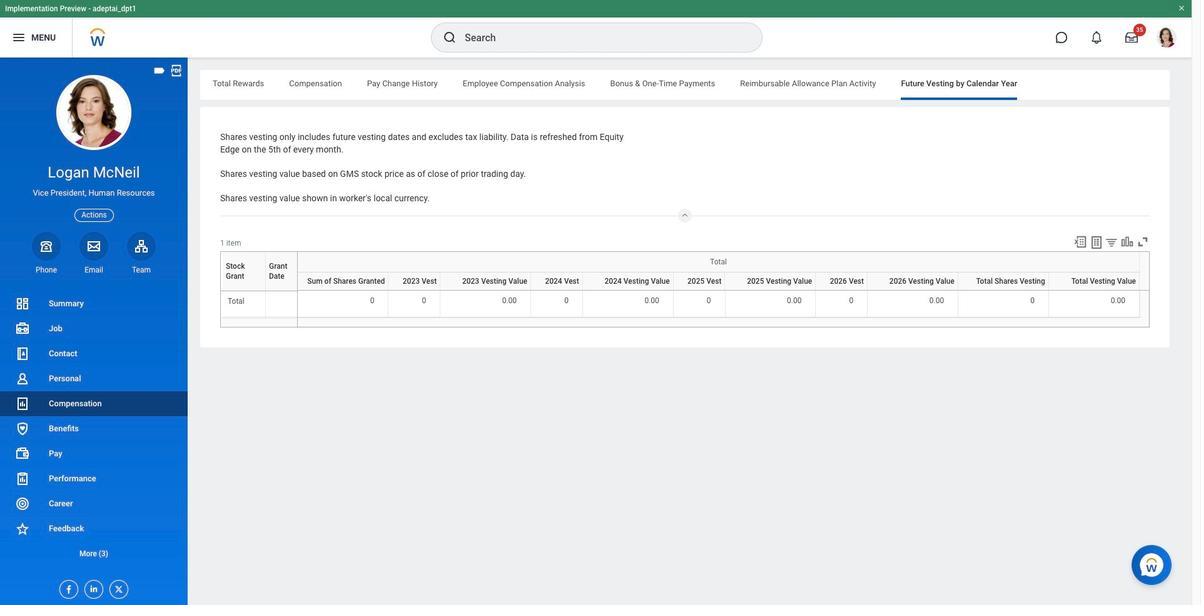 Task type: vqa. For each thing, say whether or not it's contained in the screenshot.
the Feedback image
yes



Task type: locate. For each thing, give the bounding box(es) containing it.
select to filter grid data image
[[1105, 236, 1119, 249]]

tab list
[[200, 70, 1170, 100]]

Search Workday  search field
[[465, 24, 736, 51]]

mail image
[[86, 239, 101, 254]]

1 column header from the left
[[725, 291, 816, 292]]

0 horizontal spatial column header
[[725, 291, 816, 292]]

column header
[[725, 291, 816, 292], [1049, 291, 1139, 292]]

contact image
[[15, 347, 30, 362]]

personal image
[[15, 372, 30, 387]]

pay image
[[15, 447, 30, 462]]

search image
[[442, 30, 457, 45]]

justify image
[[11, 30, 26, 45]]

navigation pane region
[[0, 58, 188, 606]]

1 horizontal spatial column header
[[1049, 291, 1139, 292]]

facebook image
[[60, 581, 74, 595]]

list
[[0, 292, 188, 567]]

inbox large image
[[1125, 31, 1138, 44]]

linkedin image
[[85, 581, 99, 594]]

toolbar
[[1068, 235, 1150, 251]]

export to excel image
[[1073, 235, 1087, 249]]

export to worksheets image
[[1089, 235, 1104, 250]]

email logan mcneil element
[[79, 265, 108, 275]]

performance image
[[15, 472, 30, 487]]

chevron up image
[[678, 209, 693, 219]]

row element
[[222, 252, 300, 291], [298, 272, 1139, 290]]

job image
[[15, 322, 30, 337]]

fullscreen image
[[1136, 235, 1150, 249]]

banner
[[0, 0, 1192, 58]]

compensation image
[[15, 397, 30, 412]]

2 column header from the left
[[1049, 291, 1139, 292]]



Task type: describe. For each thing, give the bounding box(es) containing it.
close environment banner image
[[1178, 4, 1185, 12]]

phone image
[[38, 239, 55, 254]]

career image
[[15, 497, 30, 512]]

profile logan mcneil image
[[1157, 28, 1177, 50]]

view worker - expand/collapse chart image
[[1120, 235, 1134, 249]]

view team image
[[134, 239, 149, 254]]

tag image
[[153, 64, 166, 78]]

notifications large image
[[1090, 31, 1103, 44]]

summary image
[[15, 297, 30, 312]]

view printable version (pdf) image
[[170, 64, 183, 78]]

benefits image
[[15, 422, 30, 437]]

x image
[[110, 581, 124, 595]]

phone logan mcneil element
[[32, 265, 61, 275]]

feedback image
[[15, 522, 30, 537]]

team logan mcneil element
[[127, 265, 156, 275]]

total element
[[228, 295, 244, 306]]



